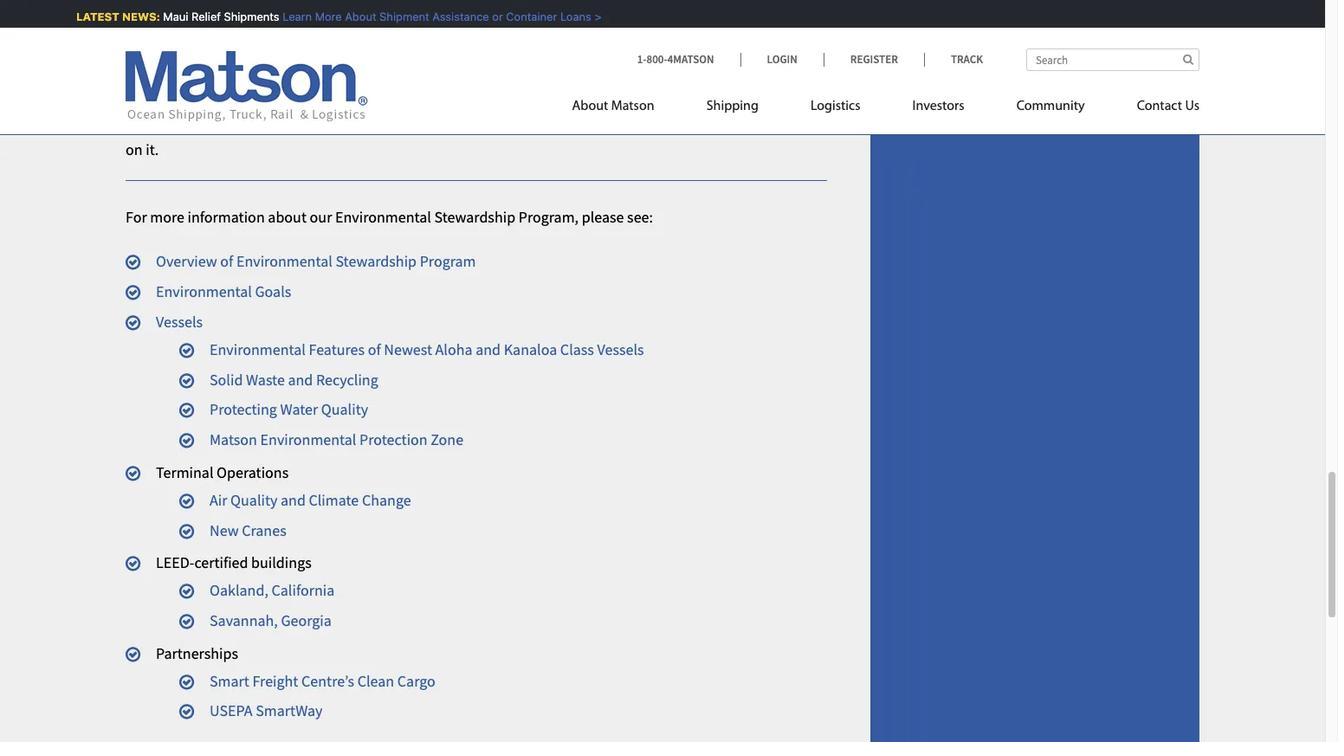 Task type: vqa. For each thing, say whether or not it's contained in the screenshot.
right our
yes



Task type: locate. For each thing, give the bounding box(es) containing it.
people;
[[308, 89, 357, 109]]

to down carbon at the left top
[[534, 114, 547, 134]]

class
[[560, 339, 594, 359]]

0 horizontal spatial about
[[340, 10, 371, 23]]

0 horizontal spatial quality
[[230, 490, 277, 510]]

goals
[[255, 282, 291, 302]]

solid waste and recycling link
[[210, 369, 378, 389]]

the
[[126, 89, 147, 109], [493, 89, 514, 109], [344, 114, 366, 134]]

4matson
[[667, 52, 714, 67]]

a right play
[[391, 89, 398, 109]]

blue matson logo with ocean, shipping, truck, rail and logistics written beneath it. image
[[126, 51, 368, 122]]

contact
[[1137, 100, 1182, 113]]

vessels down environmental goals link
[[156, 312, 203, 332]]

0 horizontal spatial a
[[226, 64, 234, 84]]

are down health
[[202, 64, 223, 84]]

air
[[210, 490, 227, 510]]

shipping link
[[680, 91, 785, 126]]

usepa smartway
[[210, 701, 323, 721]]

the down our
[[126, 89, 147, 109]]

quality down operations
[[230, 490, 277, 510]]

news:
[[117, 10, 155, 23]]

oceans up livelihoods
[[153, 64, 199, 84]]

1 horizontal spatial a
[[391, 89, 398, 109]]

smart
[[210, 671, 249, 691]]

and right aloha
[[476, 339, 501, 359]]

on down people;
[[324, 114, 341, 134]]

login link
[[740, 52, 823, 67]]

container
[[501, 10, 552, 23]]

freight
[[252, 671, 298, 691]]

california
[[271, 580, 335, 600]]

of
[[647, 64, 660, 84], [224, 89, 237, 109], [291, 89, 304, 109], [220, 251, 233, 271], [368, 339, 381, 359]]

solid waste and recycling
[[210, 369, 378, 389]]

on
[[324, 114, 341, 134], [126, 139, 143, 159]]

login
[[767, 52, 797, 67]]

environmental goals
[[156, 282, 291, 302]]

about matson link
[[572, 91, 680, 126]]

logistics link
[[785, 91, 886, 126]]

matson down 'protecting'
[[210, 430, 257, 450]]

0 horizontal spatial vessels
[[156, 312, 203, 332]]

logistics
[[811, 100, 860, 113]]

of down the vital on the top of the page
[[224, 89, 237, 109]]

0 vertical spatial about
[[340, 10, 371, 23]]

1 vertical spatial vessels
[[597, 339, 644, 359]]

resource.
[[413, 64, 473, 84]]

aloha
[[435, 339, 472, 359]]

our down about matson at the left top of the page
[[618, 114, 640, 134]]

oakland, california link
[[210, 580, 335, 600]]

species;
[[714, 64, 766, 84]]

on left it.
[[126, 139, 143, 159]]

usepa
[[210, 701, 253, 721]]

operations
[[217, 462, 289, 482]]

for
[[126, 207, 147, 227]]

stewardship down for more information about our environmental stewardship program, please see:
[[335, 251, 417, 271]]

0 vertical spatial a
[[226, 64, 234, 84]]

about right more
[[340, 10, 371, 23]]

1 vertical spatial about
[[572, 100, 608, 113]]

vessels right the class
[[597, 339, 644, 359]]

partnerships
[[156, 643, 238, 663]]

in
[[477, 89, 490, 109]]

0 horizontal spatial on
[[126, 139, 143, 159]]

1 horizontal spatial about
[[572, 100, 608, 113]]

0 vertical spatial matson
[[611, 100, 654, 113]]

1 horizontal spatial stewardship
[[434, 207, 515, 227]]

oakland, california
[[210, 580, 335, 600]]

shipping
[[706, 100, 759, 113]]

cranes
[[242, 520, 286, 540]]

about up safeguard on the left top
[[572, 100, 608, 113]]

cycle;
[[566, 89, 604, 109]]

environmental up 'goals'
[[236, 251, 332, 271]]

of up impacts
[[291, 89, 304, 109]]

0 horizontal spatial oceans
[[153, 64, 199, 84]]

buildings
[[251, 553, 312, 573]]

about matson
[[572, 100, 654, 113]]

savannah, georgia link
[[210, 611, 332, 630]]

2 are from the left
[[511, 64, 532, 84]]

see:
[[627, 207, 653, 227]]

home
[[535, 64, 572, 84]]

relief
[[186, 10, 216, 23]]

assistance
[[427, 10, 484, 23]]

top menu navigation
[[572, 91, 1199, 126]]

Search search field
[[1026, 48, 1199, 71]]

information
[[187, 207, 265, 227]]

contact us link
[[1111, 91, 1199, 126]]

savannah, georgia
[[210, 611, 332, 630]]

they
[[476, 64, 508, 84]]

impacts
[[270, 114, 321, 134]]

1 vertical spatial a
[[391, 89, 398, 109]]

safeguard
[[550, 114, 615, 134]]

ocean health
[[126, 30, 235, 55]]

matson environmental protection zone link
[[210, 430, 463, 450]]

oceans down regulate
[[643, 114, 689, 134]]

strive
[[126, 114, 161, 134]]

global
[[692, 89, 732, 109]]

quality down recycling
[[321, 400, 368, 419]]

new cranes link
[[210, 520, 286, 540]]

1 vertical spatial quality
[[230, 490, 277, 510]]

ocean
[[126, 30, 177, 55]]

are
[[202, 64, 223, 84], [511, 64, 532, 84]]

matson down "millions"
[[611, 100, 654, 113]]

0 vertical spatial oceans
[[153, 64, 199, 84]]

to up cycle;
[[576, 64, 589, 84]]

1 vertical spatial oceans
[[643, 114, 689, 134]]

our right about
[[310, 207, 332, 227]]

0 vertical spatial vessels
[[156, 312, 203, 332]]

our down billions
[[244, 114, 267, 134]]

1 horizontal spatial quality
[[321, 400, 368, 419]]

1 horizontal spatial our
[[310, 207, 332, 227]]

health
[[180, 30, 235, 55]]

None search field
[[1026, 48, 1199, 71]]

>
[[589, 10, 597, 23]]

a left the vital on the top of the page
[[226, 64, 234, 84]]

1 horizontal spatial matson
[[611, 100, 654, 113]]

are right they
[[511, 64, 532, 84]]

we
[[790, 89, 810, 109]]

0 vertical spatial stewardship
[[434, 207, 515, 227]]

the right in
[[493, 89, 514, 109]]

environmental features of newest aloha and kanaloa class vessels link
[[210, 339, 644, 359]]

0 horizontal spatial stewardship
[[335, 251, 417, 271]]

about
[[340, 10, 371, 23], [572, 100, 608, 113]]

protection
[[359, 430, 428, 450]]

0 horizontal spatial are
[[202, 64, 223, 84]]

of up the environmental goals
[[220, 251, 233, 271]]

regulate
[[635, 89, 688, 109]]

zone
[[431, 430, 463, 450]]

stewardship up program
[[434, 207, 515, 227]]

the down play
[[344, 114, 366, 134]]

about
[[268, 207, 307, 227]]

for
[[692, 114, 711, 134]]

kanaloa
[[504, 339, 557, 359]]

to right strive
[[164, 114, 178, 134]]

matson environmental protection zone
[[210, 430, 463, 450]]

1 horizontal spatial are
[[511, 64, 532, 84]]

1 vertical spatial matson
[[210, 430, 257, 450]]

0 vertical spatial on
[[324, 114, 341, 134]]



Task type: describe. For each thing, give the bounding box(es) containing it.
depend
[[764, 114, 814, 134]]

of right 1-
[[647, 64, 660, 84]]

georgia
[[281, 611, 332, 630]]

community link
[[990, 91, 1111, 126]]

search image
[[1183, 54, 1193, 65]]

overview
[[156, 251, 217, 271]]

smart freight centre's clean cargo link
[[210, 671, 435, 691]]

our oceans are a vital natural and economic resource. they are home to millions of diverse species; support the livelihoods of billions of people; play a critical role in the carbon cycle; and regulate global climate. we strive to minimize our impacts on the marine environment and to safeguard our oceans for all who depend on it.
[[126, 64, 820, 159]]

1 are from the left
[[202, 64, 223, 84]]

economic
[[346, 64, 410, 84]]

1 horizontal spatial to
[[534, 114, 547, 134]]

air quality and climate change link
[[210, 490, 411, 510]]

all
[[714, 114, 729, 134]]

newest
[[384, 339, 432, 359]]

clean
[[357, 671, 394, 691]]

leed-
[[156, 553, 194, 573]]

billions
[[241, 89, 288, 109]]

us
[[1185, 100, 1199, 113]]

contact us
[[1137, 100, 1199, 113]]

2 horizontal spatial to
[[576, 64, 589, 84]]

2 horizontal spatial our
[[618, 114, 640, 134]]

recycling
[[316, 369, 378, 389]]

1 horizontal spatial vessels
[[597, 339, 644, 359]]

matson inside top menu navigation
[[611, 100, 654, 113]]

please
[[582, 207, 624, 227]]

more
[[310, 10, 337, 23]]

1-
[[637, 52, 646, 67]]

protecting
[[210, 400, 277, 419]]

environmental down water
[[260, 430, 356, 450]]

track link
[[924, 52, 983, 67]]

protecting water quality link
[[210, 400, 368, 419]]

savannah,
[[210, 611, 278, 630]]

and down carbon at the left top
[[506, 114, 531, 134]]

for more information about our environmental stewardship program, please see:
[[126, 207, 653, 227]]

1 vertical spatial on
[[126, 139, 143, 159]]

features
[[309, 339, 365, 359]]

1-800-4matson link
[[637, 52, 740, 67]]

of left the newest
[[368, 339, 381, 359]]

0 horizontal spatial matson
[[210, 430, 257, 450]]

latest news: maui relief shipments learn more about shipment assistance or container loans >
[[71, 10, 597, 23]]

0 horizontal spatial to
[[164, 114, 178, 134]]

environment
[[418, 114, 503, 134]]

about inside top menu navigation
[[572, 100, 608, 113]]

terminal
[[156, 462, 213, 482]]

critical
[[402, 89, 446, 109]]

smartway
[[256, 701, 323, 721]]

investors
[[912, 100, 964, 113]]

or
[[487, 10, 498, 23]]

investors link
[[886, 91, 990, 126]]

loans
[[555, 10, 586, 23]]

climate
[[309, 490, 359, 510]]

1-800-4matson
[[637, 52, 714, 67]]

water
[[280, 400, 318, 419]]

leed-certified buildings
[[156, 553, 312, 573]]

environmental features of newest aloha and kanaloa class vessels
[[210, 339, 644, 359]]

shipments
[[219, 10, 274, 23]]

and up people;
[[318, 64, 343, 84]]

new
[[210, 520, 239, 540]]

natural
[[268, 64, 314, 84]]

1 horizontal spatial on
[[324, 114, 341, 134]]

overview of environmental stewardship program
[[156, 251, 476, 271]]

usepa smartway link
[[210, 701, 323, 721]]

centre's
[[301, 671, 354, 691]]

2 horizontal spatial the
[[493, 89, 514, 109]]

change
[[362, 490, 411, 510]]

play
[[360, 89, 387, 109]]

new cranes
[[210, 520, 286, 540]]

solid
[[210, 369, 243, 389]]

register link
[[823, 52, 924, 67]]

0 horizontal spatial the
[[126, 89, 147, 109]]

1 vertical spatial stewardship
[[335, 251, 417, 271]]

carbon
[[518, 89, 563, 109]]

environmental up program
[[335, 207, 431, 227]]

who
[[733, 114, 761, 134]]

0 horizontal spatial our
[[244, 114, 267, 134]]

overview of environmental stewardship program link
[[156, 251, 476, 271]]

program,
[[519, 207, 579, 227]]

program
[[420, 251, 476, 271]]

1 horizontal spatial oceans
[[643, 114, 689, 134]]

terminal operations
[[156, 462, 289, 482]]

diverse
[[663, 64, 710, 84]]

learn
[[278, 10, 307, 23]]

800-
[[646, 52, 667, 67]]

climate.
[[735, 89, 787, 109]]

0 vertical spatial quality
[[321, 400, 368, 419]]

environmental up waste
[[210, 339, 306, 359]]

role
[[449, 89, 474, 109]]

1 horizontal spatial the
[[344, 114, 366, 134]]

and up water
[[288, 369, 313, 389]]

and left climate at left
[[281, 490, 306, 510]]

more
[[150, 207, 184, 227]]

learn more about shipment assistance or container loans > link
[[278, 10, 597, 23]]

environmental down overview
[[156, 282, 252, 302]]

register
[[850, 52, 898, 67]]

marine
[[369, 114, 415, 134]]

air quality and climate change
[[210, 490, 411, 510]]

and down "millions"
[[607, 89, 632, 109]]

our
[[126, 64, 150, 84]]

vital
[[237, 64, 265, 84]]



